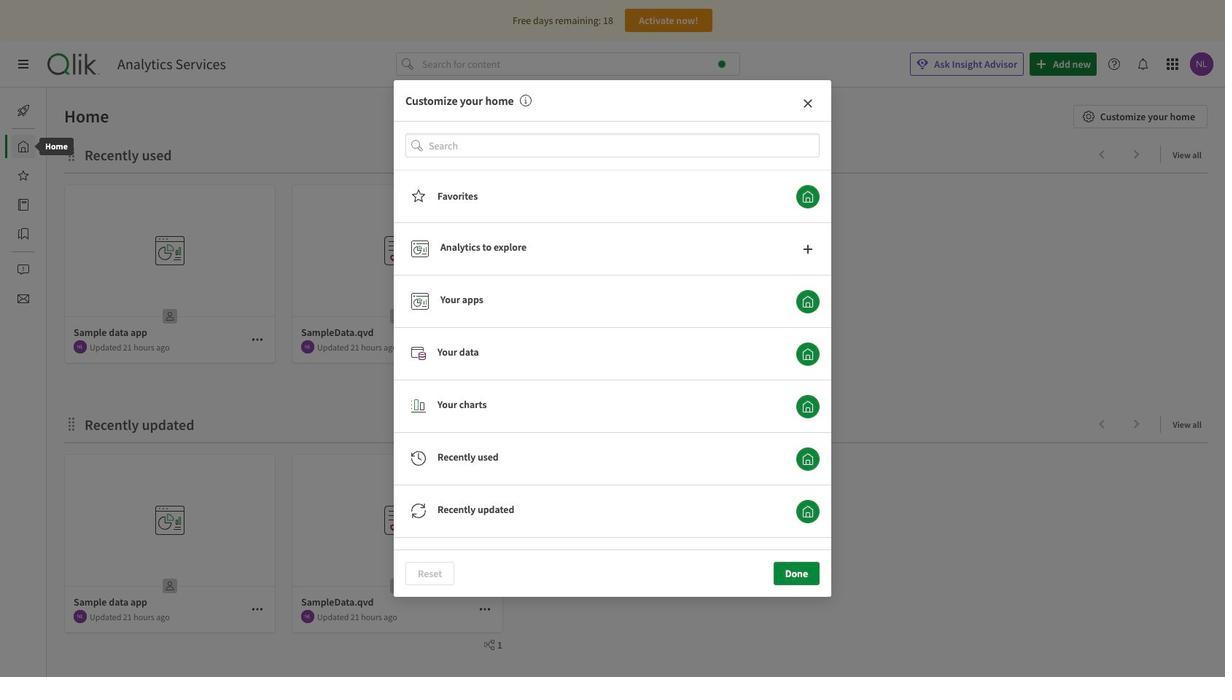 Task type: locate. For each thing, give the bounding box(es) containing it.
navigation pane element
[[0, 93, 47, 317]]

None button
[[797, 185, 820, 208], [797, 238, 820, 261], [797, 290, 820, 314], [797, 343, 820, 366], [797, 395, 820, 419], [797, 448, 820, 471], [797, 500, 820, 524], [797, 185, 820, 208], [797, 238, 820, 261], [797, 290, 820, 314], [797, 343, 820, 366], [797, 395, 820, 419], [797, 448, 820, 471], [797, 500, 820, 524]]

noah lott element
[[74, 341, 87, 354], [301, 341, 315, 354], [74, 611, 87, 624], [301, 611, 315, 624]]

catalog image
[[18, 199, 29, 211]]

main content
[[41, 88, 1226, 678]]

open sidebar menu image
[[18, 58, 29, 70]]

dialog
[[394, 81, 832, 678]]

0 vertical spatial move collection image
[[64, 147, 79, 162]]

alerts image
[[18, 264, 29, 276]]

analytics services element
[[117, 55, 226, 73]]

tooltip
[[29, 138, 84, 155]]

move collection image
[[64, 147, 79, 162], [64, 417, 79, 432]]

noah lott image
[[74, 341, 87, 354], [301, 341, 315, 354], [74, 611, 87, 624], [301, 611, 315, 624]]

home badge image
[[719, 61, 726, 68]]

collections image
[[18, 228, 29, 240]]



Task type: vqa. For each thing, say whether or not it's contained in the screenshot.
Close icon
yes



Task type: describe. For each thing, give the bounding box(es) containing it.
close image
[[803, 98, 814, 110]]

subscriptions image
[[18, 293, 29, 305]]

1 vertical spatial move collection image
[[64, 417, 79, 432]]

favorites image
[[18, 170, 29, 182]]

Search text field
[[429, 134, 820, 158]]

getting started image
[[18, 105, 29, 117]]



